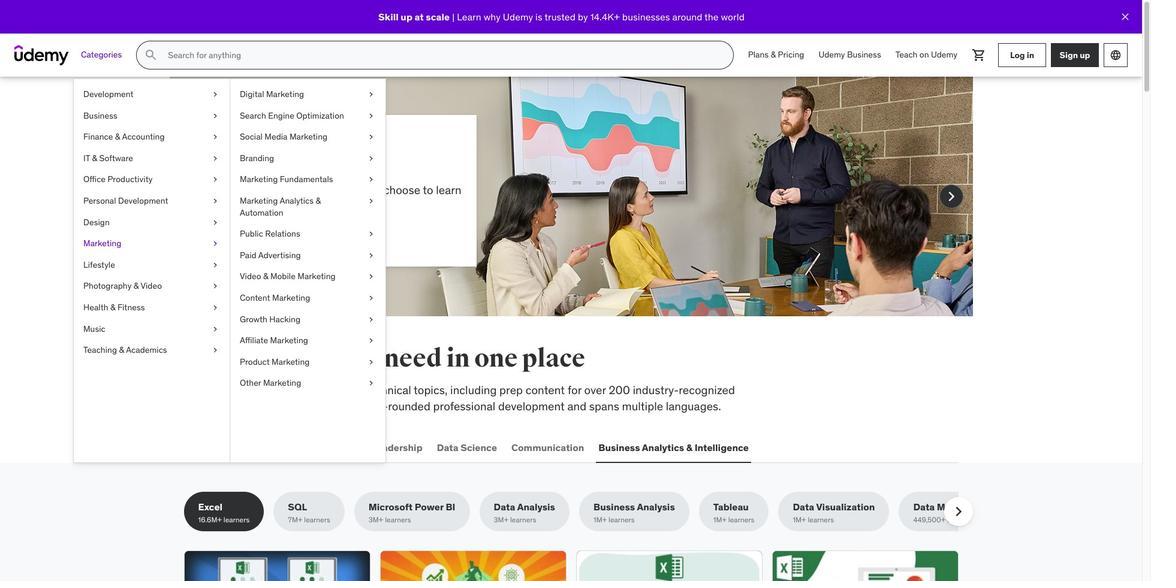 Task type: vqa. For each thing, say whether or not it's contained in the screenshot.
Learning tools on the left of page
no



Task type: locate. For each thing, give the bounding box(es) containing it.
xsmall image inside music link
[[211, 324, 220, 335]]

& right it on the left top
[[92, 153, 97, 164]]

7 learners from the left
[[808, 516, 834, 525]]

marketing
[[266, 89, 304, 100], [290, 131, 328, 142], [240, 174, 278, 185], [240, 196, 278, 206], [83, 238, 121, 249], [298, 271, 336, 282], [272, 293, 310, 303], [270, 335, 308, 346], [272, 357, 310, 368], [263, 378, 301, 389]]

1 vertical spatial next image
[[949, 503, 968, 522]]

xsmall image inside digital marketing link
[[367, 89, 376, 101]]

xsmall image inside the personal development 'link'
[[211, 196, 220, 207]]

xsmall image inside development link
[[211, 89, 220, 101]]

xsmall image inside public relations link
[[367, 229, 376, 240]]

to left learn
[[423, 183, 434, 197]]

1 1m+ from the left
[[594, 516, 607, 525]]

next image
[[942, 187, 961, 206], [949, 503, 968, 522]]

see
[[227, 183, 247, 197]]

xsmall image inside social media marketing link
[[367, 131, 376, 143]]

including
[[451, 383, 497, 398]]

1 vertical spatial the
[[224, 344, 262, 374]]

finance & accounting link
[[74, 127, 230, 148]]

xsmall image for marketing fundamentals
[[367, 174, 376, 186]]

udemy down leading
[[251, 199, 287, 213]]

health
[[83, 302, 108, 313]]

request a demo link
[[227, 224, 315, 253]]

1 horizontal spatial to
[[423, 183, 434, 197]]

xsmall image inside marketing fundamentals link
[[367, 174, 376, 186]]

next image inside carousel 'element'
[[942, 187, 961, 206]]

data for data analysis 3m+ learners
[[494, 502, 516, 514]]

xsmall image for digital marketing
[[367, 89, 376, 101]]

marketing fundamentals
[[240, 174, 333, 185]]

& right health
[[110, 302, 115, 313]]

marketing up automation
[[240, 196, 278, 206]]

place
[[522, 344, 585, 374]]

2 learners from the left
[[304, 516, 330, 525]]

0 vertical spatial skills
[[267, 344, 332, 374]]

marketing down hacking on the left
[[270, 335, 308, 346]]

xsmall image inside the marketing link
[[211, 238, 220, 250]]

xsmall image inside the photography & video link
[[211, 281, 220, 293]]

3m+ inside data analysis 3m+ learners
[[494, 516, 509, 525]]

video down lifestyle link
[[141, 281, 162, 292]]

submit search image
[[144, 48, 159, 62]]

skills inside covering critical workplace skills to technical topics, including prep content for over 200 industry-recognized certifications, our catalog supports well-rounded professional development and spans multiple languages.
[[324, 383, 350, 398]]

up right sign
[[1080, 50, 1091, 60]]

xsmall image for video & mobile marketing
[[367, 271, 376, 283]]

other marketing
[[240, 378, 301, 389]]

the up other on the left bottom
[[224, 344, 262, 374]]

1m+ for data visualization
[[793, 516, 807, 525]]

log in link
[[999, 43, 1047, 67]]

3 1m+ from the left
[[793, 516, 807, 525]]

world
[[721, 11, 745, 23]]

1 vertical spatial skills
[[324, 383, 350, 398]]

& down marketing fundamentals link
[[316, 196, 321, 206]]

xsmall image inside paid advertising link
[[367, 250, 376, 262]]

development right web
[[209, 442, 270, 454]]

in right log
[[1027, 50, 1035, 60]]

in
[[1027, 50, 1035, 60], [447, 344, 470, 374]]

0 horizontal spatial analysis
[[517, 502, 555, 514]]

sign
[[1060, 50, 1079, 60]]

xsmall image for it & software
[[211, 153, 220, 165]]

choose a language image
[[1110, 49, 1122, 61]]

xsmall image for growth hacking
[[367, 314, 376, 326]]

demo
[[282, 232, 308, 244]]

analysis
[[517, 502, 555, 514], [637, 502, 675, 514]]

xsmall image inside lifestyle link
[[211, 260, 220, 271]]

on
[[920, 49, 930, 60]]

0 horizontal spatial why
[[250, 183, 270, 197]]

excel
[[198, 502, 223, 514]]

xsmall image inside design link
[[211, 217, 220, 229]]

2 analysis from the left
[[637, 502, 675, 514]]

tableau
[[714, 502, 749, 514]]

0 horizontal spatial to
[[352, 383, 363, 398]]

why for scale
[[484, 11, 501, 23]]

0 horizontal spatial analytics
[[280, 196, 314, 206]]

0 vertical spatial next image
[[942, 187, 961, 206]]

udemy business link
[[812, 41, 889, 70]]

sign up
[[1060, 50, 1091, 60]]

development
[[83, 89, 134, 100], [118, 196, 168, 206], [209, 442, 270, 454]]

marketing down branding on the top left of page
[[240, 174, 278, 185]]

business for business analytics & intelligence
[[599, 442, 640, 454]]

1 vertical spatial to
[[352, 383, 363, 398]]

why inside build ready-for- anything teams see why leading organizations choose to learn with udemy business.
[[250, 183, 270, 197]]

udemy image
[[14, 45, 69, 65]]

xsmall image
[[211, 89, 220, 101], [367, 89, 376, 101], [367, 110, 376, 122], [211, 131, 220, 143], [367, 153, 376, 165], [211, 174, 220, 186], [367, 174, 376, 186], [211, 196, 220, 207], [367, 196, 376, 207], [211, 217, 220, 229], [211, 238, 220, 250], [211, 260, 220, 271], [367, 271, 376, 283], [211, 302, 220, 314], [367, 357, 376, 368], [367, 378, 376, 390]]

data inside data modeling 449,500+ learners
[[914, 502, 935, 514]]

request a demo
[[234, 232, 308, 244]]

next image inside topic filters element
[[949, 503, 968, 522]]

0 vertical spatial development
[[83, 89, 134, 100]]

data left science on the bottom left of the page
[[437, 442, 459, 454]]

& for mobile
[[263, 271, 268, 282]]

xsmall image for marketing analytics & automation
[[367, 196, 376, 207]]

marketing analytics & automation link
[[230, 191, 386, 224]]

why up automation
[[250, 183, 270, 197]]

xsmall image inside "teaching & academics" link
[[211, 345, 220, 357]]

social media marketing
[[240, 131, 328, 142]]

analytics down "fundamentals"
[[280, 196, 314, 206]]

200
[[609, 383, 630, 398]]

& right teaching
[[119, 345, 124, 356]]

1 horizontal spatial the
[[705, 11, 719, 23]]

xsmall image for photography & video
[[211, 281, 220, 293]]

request
[[234, 232, 272, 244]]

1 analysis from the left
[[517, 502, 555, 514]]

data for data science
[[437, 442, 459, 454]]

5 learners from the left
[[609, 516, 635, 525]]

0 vertical spatial in
[[1027, 50, 1035, 60]]

3 learners from the left
[[385, 516, 411, 525]]

data for data visualization 1m+ learners
[[793, 502, 815, 514]]

xsmall image inside affiliate marketing link
[[367, 335, 376, 347]]

1 horizontal spatial in
[[1027, 50, 1035, 60]]

xsmall image inside product marketing link
[[367, 357, 376, 368]]

1 vertical spatial analytics
[[642, 442, 685, 454]]

communication button
[[509, 434, 587, 463]]

marketing up engine
[[266, 89, 304, 100]]

next image for topic filters element in the bottom of the page
[[949, 503, 968, 522]]

over
[[585, 383, 606, 398]]

up for skill
[[401, 11, 413, 23]]

xsmall image inside marketing analytics & automation link
[[367, 196, 376, 207]]

0 horizontal spatial video
[[141, 281, 162, 292]]

data inside data analysis 3m+ learners
[[494, 502, 516, 514]]

1 vertical spatial in
[[447, 344, 470, 374]]

content
[[240, 293, 270, 303]]

2 1m+ from the left
[[714, 516, 727, 525]]

video down paid
[[240, 271, 261, 282]]

xsmall image inside 'health & fitness' link
[[211, 302, 220, 314]]

1 vertical spatial up
[[1080, 50, 1091, 60]]

xsmall image inside finance & accounting link
[[211, 131, 220, 143]]

1 horizontal spatial 1m+
[[714, 516, 727, 525]]

0 vertical spatial to
[[423, 183, 434, 197]]

xsmall image inside office productivity 'link'
[[211, 174, 220, 186]]

plans & pricing
[[748, 49, 805, 60]]

1 3m+ from the left
[[369, 516, 383, 525]]

to
[[423, 183, 434, 197], [352, 383, 363, 398]]

3m+ inside microsoft power bi 3m+ learners
[[369, 516, 383, 525]]

udemy right pricing
[[819, 49, 846, 60]]

technical
[[365, 383, 411, 398]]

xsmall image for social media marketing
[[367, 131, 376, 143]]

Search for anything text field
[[166, 45, 719, 65]]

search
[[240, 110, 266, 121]]

it & software link
[[74, 148, 230, 169]]

by
[[578, 11, 588, 23]]

marketing down paid advertising link
[[298, 271, 336, 282]]

& left the mobile
[[263, 271, 268, 282]]

communication
[[512, 442, 584, 454]]

learners inside sql 7m+ learners
[[304, 516, 330, 525]]

& for software
[[92, 153, 97, 164]]

marketing down search engine optimization link
[[290, 131, 328, 142]]

xsmall image for public relations
[[367, 229, 376, 240]]

digital
[[240, 89, 264, 100]]

xsmall image inside content marketing link
[[367, 293, 376, 304]]

data up 449,500+
[[914, 502, 935, 514]]

social media marketing link
[[230, 127, 386, 148]]

3m+
[[369, 516, 383, 525], [494, 516, 509, 525]]

1 horizontal spatial analytics
[[642, 442, 685, 454]]

data science button
[[435, 434, 500, 463]]

1m+ inside data visualization 1m+ learners
[[793, 516, 807, 525]]

1 horizontal spatial analysis
[[637, 502, 675, 514]]

branding
[[240, 153, 274, 164]]

development inside button
[[209, 442, 270, 454]]

learners
[[224, 516, 250, 525], [304, 516, 330, 525], [385, 516, 411, 525], [510, 516, 537, 525], [609, 516, 635, 525], [729, 516, 755, 525], [808, 516, 834, 525], [948, 516, 974, 525]]

xsmall image inside growth hacking link
[[367, 314, 376, 326]]

2 3m+ from the left
[[494, 516, 509, 525]]

1m+ inside business analysis 1m+ learners
[[594, 516, 607, 525]]

up
[[401, 11, 413, 23], [1080, 50, 1091, 60]]

& left "intelligence"
[[687, 442, 693, 454]]

xsmall image
[[211, 110, 220, 122], [367, 131, 376, 143], [211, 153, 220, 165], [367, 229, 376, 240], [367, 250, 376, 262], [211, 281, 220, 293], [367, 293, 376, 304], [367, 314, 376, 326], [211, 324, 220, 335], [367, 335, 376, 347], [211, 345, 220, 357]]

professional
[[433, 399, 496, 414]]

marketing down video & mobile marketing
[[272, 293, 310, 303]]

rounded
[[388, 399, 431, 414]]

xsmall image for health & fitness
[[211, 302, 220, 314]]

why right the learn on the left of the page
[[484, 11, 501, 23]]

marketing down affiliate marketing link
[[272, 357, 310, 368]]

power
[[415, 502, 444, 514]]

business inside business analysis 1m+ learners
[[594, 502, 635, 514]]

& inside button
[[687, 442, 693, 454]]

for
[[568, 383, 582, 398]]

analytics inside marketing analytics & automation
[[280, 196, 314, 206]]

analytics down the multiple at right bottom
[[642, 442, 685, 454]]

all the skills you need in one place
[[184, 344, 585, 374]]

analysis for business analysis
[[637, 502, 675, 514]]

data for data modeling 449,500+ learners
[[914, 502, 935, 514]]

development for personal
[[118, 196, 168, 206]]

xsmall image inside the branding link
[[367, 153, 376, 165]]

xsmall image inside search engine optimization link
[[367, 110, 376, 122]]

automation
[[240, 207, 284, 218]]

1 horizontal spatial video
[[240, 271, 261, 282]]

1 horizontal spatial up
[[1080, 50, 1091, 60]]

xsmall image inside business link
[[211, 110, 220, 122]]

paid advertising link
[[230, 245, 386, 267]]

a
[[274, 232, 280, 244]]

in up including
[[447, 344, 470, 374]]

6 learners from the left
[[729, 516, 755, 525]]

0 horizontal spatial 1m+
[[594, 516, 607, 525]]

analysis for data analysis
[[517, 502, 555, 514]]

|
[[452, 11, 455, 23]]

udemy right on
[[932, 49, 958, 60]]

business inside button
[[599, 442, 640, 454]]

development down categories 'dropdown button'
[[83, 89, 134, 100]]

data inside data science button
[[437, 442, 459, 454]]

analysis inside business analysis 1m+ learners
[[637, 502, 675, 514]]

2 horizontal spatial 1m+
[[793, 516, 807, 525]]

photography & video link
[[74, 276, 230, 297]]

business
[[848, 49, 882, 60], [83, 110, 117, 121], [599, 442, 640, 454], [594, 502, 635, 514]]

teaching & academics
[[83, 345, 167, 356]]

well-
[[363, 399, 388, 414]]

product marketing link
[[230, 352, 386, 373]]

data left 'visualization'
[[793, 502, 815, 514]]

sign up link
[[1052, 43, 1100, 67]]

with
[[227, 199, 249, 213]]

0 vertical spatial why
[[484, 11, 501, 23]]

xsmall image inside it & software link
[[211, 153, 220, 165]]

video & mobile marketing link
[[230, 267, 386, 288]]

our
[[256, 399, 272, 414]]

marketing fundamentals link
[[230, 169, 386, 191]]

1 vertical spatial why
[[250, 183, 270, 197]]

video
[[240, 271, 261, 282], [141, 281, 162, 292]]

& right plans
[[771, 49, 776, 60]]

analytics inside button
[[642, 442, 685, 454]]

data inside data visualization 1m+ learners
[[793, 502, 815, 514]]

analysis inside data analysis 3m+ learners
[[517, 502, 555, 514]]

data analysis 3m+ learners
[[494, 502, 555, 525]]

around
[[673, 11, 703, 23]]

4 learners from the left
[[510, 516, 537, 525]]

microsoft
[[369, 502, 413, 514]]

1 vertical spatial development
[[118, 196, 168, 206]]

topic filters element
[[184, 493, 995, 532]]

organizations
[[313, 183, 381, 197]]

0 horizontal spatial up
[[401, 11, 413, 23]]

& right finance
[[115, 131, 120, 142]]

teaching & academics link
[[74, 340, 230, 362]]

xsmall image for design
[[211, 217, 220, 229]]

xsmall image inside other marketing link
[[367, 378, 376, 390]]

& for fitness
[[110, 302, 115, 313]]

up for sign
[[1080, 50, 1091, 60]]

data science
[[437, 442, 497, 454]]

next image for carousel 'element'
[[942, 187, 961, 206]]

to up supports
[[352, 383, 363, 398]]

the left "world"
[[705, 11, 719, 23]]

8 learners from the left
[[948, 516, 974, 525]]

2 vertical spatial development
[[209, 442, 270, 454]]

up left at
[[401, 11, 413, 23]]

1 horizontal spatial why
[[484, 11, 501, 23]]

web development button
[[184, 434, 273, 463]]

covering critical workplace skills to technical topics, including prep content for over 200 industry-recognized certifications, our catalog supports well-rounded professional development and spans multiple languages.
[[184, 383, 735, 414]]

development inside 'link'
[[118, 196, 168, 206]]

& up fitness
[[134, 281, 139, 292]]

1 horizontal spatial 3m+
[[494, 516, 509, 525]]

health & fitness link
[[74, 297, 230, 319]]

data right bi
[[494, 502, 516, 514]]

0 vertical spatial analytics
[[280, 196, 314, 206]]

xsmall image inside video & mobile marketing link
[[367, 271, 376, 283]]

marketing down "product marketing"
[[263, 378, 301, 389]]

development down office productivity 'link'
[[118, 196, 168, 206]]

1 learners from the left
[[224, 516, 250, 525]]

photography
[[83, 281, 132, 292]]

0 vertical spatial up
[[401, 11, 413, 23]]

why
[[484, 11, 501, 23], [250, 183, 270, 197]]

photography & video
[[83, 281, 162, 292]]

why for anything
[[250, 183, 270, 197]]

0 vertical spatial the
[[705, 11, 719, 23]]

0 horizontal spatial 3m+
[[369, 516, 383, 525]]

learners inside data analysis 3m+ learners
[[510, 516, 537, 525]]



Task type: describe. For each thing, give the bounding box(es) containing it.
xsmall image for office productivity
[[211, 174, 220, 186]]

business for business analysis 1m+ learners
[[594, 502, 635, 514]]

other
[[240, 378, 261, 389]]

business analytics & intelligence button
[[596, 434, 752, 463]]

analytics for marketing
[[280, 196, 314, 206]]

web development
[[186, 442, 270, 454]]

content marketing
[[240, 293, 310, 303]]

& inside marketing analytics & automation
[[316, 196, 321, 206]]

music link
[[74, 319, 230, 340]]

in inside log in link
[[1027, 50, 1035, 60]]

pricing
[[778, 49, 805, 60]]

data modeling 449,500+ learners
[[914, 502, 980, 525]]

leading
[[272, 183, 310, 197]]

lifestyle link
[[74, 255, 230, 276]]

sql 7m+ learners
[[288, 502, 330, 525]]

teach on udemy link
[[889, 41, 965, 70]]

intelligence
[[695, 442, 749, 454]]

0 horizontal spatial the
[[224, 344, 262, 374]]

finance & accounting
[[83, 131, 165, 142]]

languages.
[[666, 399, 722, 414]]

business.
[[290, 199, 339, 213]]

carousel element
[[169, 77, 973, 346]]

for-
[[344, 129, 379, 154]]

learn
[[436, 183, 462, 197]]

web
[[186, 442, 207, 454]]

udemy left is
[[503, 11, 533, 23]]

xsmall image for content marketing
[[367, 293, 376, 304]]

excel 16.6m+ learners
[[198, 502, 250, 525]]

supports
[[315, 399, 361, 414]]

leadership button
[[370, 434, 425, 463]]

relations
[[265, 229, 300, 239]]

0 horizontal spatial in
[[447, 344, 470, 374]]

video inside the photography & video link
[[141, 281, 162, 292]]

paid
[[240, 250, 257, 261]]

learners inside the tableau 1m+ learners
[[729, 516, 755, 525]]

xsmall image for other marketing
[[367, 378, 376, 390]]

office
[[83, 174, 106, 185]]

xsmall image for affiliate marketing
[[367, 335, 376, 347]]

xsmall image for product marketing
[[367, 357, 376, 368]]

social
[[240, 131, 263, 142]]

log in
[[1011, 50, 1035, 60]]

development for web
[[209, 442, 270, 454]]

marketing up lifestyle
[[83, 238, 121, 249]]

xsmall image for personal development
[[211, 196, 220, 207]]

growth hacking link
[[230, 309, 386, 331]]

content marketing link
[[230, 288, 386, 309]]

personal
[[83, 196, 116, 206]]

public relations link
[[230, 224, 386, 245]]

marketing link
[[74, 233, 230, 255]]

spans
[[590, 399, 620, 414]]

public
[[240, 229, 263, 239]]

& for pricing
[[771, 49, 776, 60]]

build ready-for- anything teams see why leading organizations choose to learn with udemy business.
[[227, 129, 462, 213]]

businesses
[[623, 11, 670, 23]]

trusted
[[545, 11, 576, 23]]

& for accounting
[[115, 131, 120, 142]]

and
[[568, 399, 587, 414]]

teaching
[[83, 345, 117, 356]]

finance
[[83, 131, 113, 142]]

teams
[[316, 153, 375, 178]]

plans & pricing link
[[741, 41, 812, 70]]

14.4k+
[[591, 11, 620, 23]]

prep
[[500, 383, 523, 398]]

learners inside business analysis 1m+ learners
[[609, 516, 635, 525]]

xsmall image for branding
[[367, 153, 376, 165]]

udemy inside build ready-for- anything teams see why leading organizations choose to learn with udemy business.
[[251, 199, 287, 213]]

xsmall image for business
[[211, 110, 220, 122]]

learners inside data modeling 449,500+ learners
[[948, 516, 974, 525]]

categories
[[81, 49, 122, 60]]

marketing analytics & automation
[[240, 196, 321, 218]]

xsmall image for paid advertising
[[367, 250, 376, 262]]

engine
[[268, 110, 294, 121]]

categories button
[[74, 41, 129, 70]]

business analysis 1m+ learners
[[594, 502, 675, 525]]

personal development link
[[74, 191, 230, 212]]

product
[[240, 357, 270, 368]]

xsmall image for finance & accounting
[[211, 131, 220, 143]]

microsoft power bi 3m+ learners
[[369, 502, 456, 525]]

to inside build ready-for- anything teams see why leading organizations choose to learn with udemy business.
[[423, 183, 434, 197]]

& for video
[[134, 281, 139, 292]]

anything
[[227, 153, 313, 178]]

video inside video & mobile marketing link
[[240, 271, 261, 282]]

scale
[[426, 11, 450, 23]]

sql
[[288, 502, 307, 514]]

office productivity link
[[74, 169, 230, 191]]

xsmall image for music
[[211, 324, 220, 335]]

workplace
[[269, 383, 321, 398]]

ready-
[[283, 129, 344, 154]]

xsmall image for marketing
[[211, 238, 220, 250]]

teach on udemy
[[896, 49, 958, 60]]

analytics for business
[[642, 442, 685, 454]]

7m+
[[288, 516, 303, 525]]

skill up at scale | learn why udemy is trusted by 14.4k+ businesses around the world
[[379, 11, 745, 23]]

science
[[461, 442, 497, 454]]

affiliate
[[240, 335, 268, 346]]

topics,
[[414, 383, 448, 398]]

build
[[227, 129, 280, 154]]

to inside covering critical workplace skills to technical topics, including prep content for over 200 industry-recognized certifications, our catalog supports well-rounded professional development and spans multiple languages.
[[352, 383, 363, 398]]

visualization
[[817, 502, 875, 514]]

learners inside 'excel 16.6m+ learners'
[[224, 516, 250, 525]]

xsmall image for lifestyle
[[211, 260, 220, 271]]

multiple
[[622, 399, 664, 414]]

learners inside data visualization 1m+ learners
[[808, 516, 834, 525]]

accounting
[[122, 131, 165, 142]]

xsmall image for teaching & academics
[[211, 345, 220, 357]]

16.6m+
[[198, 516, 222, 525]]

shopping cart with 0 items image
[[972, 48, 987, 62]]

public relations
[[240, 229, 300, 239]]

learners inside microsoft power bi 3m+ learners
[[385, 516, 411, 525]]

bi
[[446, 502, 456, 514]]

growth
[[240, 314, 268, 325]]

product marketing
[[240, 357, 310, 368]]

industry-
[[633, 383, 679, 398]]

optimization
[[296, 110, 344, 121]]

business for business
[[83, 110, 117, 121]]

health & fitness
[[83, 302, 145, 313]]

& for academics
[[119, 345, 124, 356]]

you
[[336, 344, 380, 374]]

xsmall image for development
[[211, 89, 220, 101]]

design link
[[74, 212, 230, 233]]

marketing inside marketing analytics & automation
[[240, 196, 278, 206]]

xsmall image for search engine optimization
[[367, 110, 376, 122]]

business analytics & intelligence
[[599, 442, 749, 454]]

skill
[[379, 11, 399, 23]]

close image
[[1120, 11, 1132, 23]]

1m+ inside the tableau 1m+ learners
[[714, 516, 727, 525]]

hacking
[[270, 314, 301, 325]]

1m+ for business analysis
[[594, 516, 607, 525]]

tableau 1m+ learners
[[714, 502, 755, 525]]

learn
[[457, 11, 482, 23]]

catalog
[[275, 399, 313, 414]]



